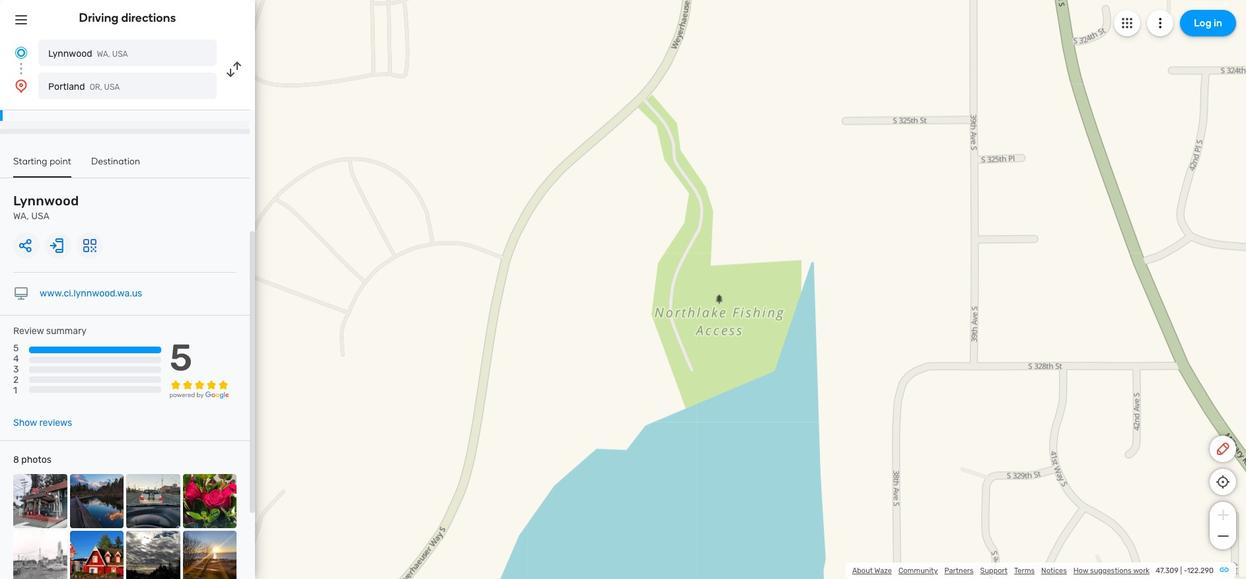 Task type: vqa. For each thing, say whether or not it's contained in the screenshot.
the star icon
no



Task type: locate. For each thing, give the bounding box(es) containing it.
122.290
[[1188, 567, 1215, 576]]

directions
[[121, 11, 176, 25]]

wa,
[[97, 50, 110, 59], [13, 211, 29, 222]]

usa right or,
[[104, 83, 120, 92]]

wa, down starting point button
[[13, 211, 29, 222]]

lynnwood wa, usa down starting point button
[[13, 193, 79, 222]]

miles
[[59, 100, 83, 110]]

notices link
[[1042, 567, 1068, 576]]

point
[[50, 156, 71, 167]]

starting point
[[13, 156, 71, 167]]

show reviews
[[13, 418, 72, 429]]

current location image
[[13, 45, 29, 61]]

1 vertical spatial usa
[[104, 83, 120, 92]]

1 horizontal spatial wa,
[[97, 50, 110, 59]]

starting point button
[[13, 156, 71, 178]]

5
[[170, 337, 193, 380], [13, 343, 19, 354]]

support link
[[981, 567, 1008, 576]]

community
[[899, 567, 938, 576]]

1 horizontal spatial 5
[[170, 337, 193, 380]]

review summary
[[13, 326, 87, 337]]

3
[[13, 364, 19, 376]]

image 2 of lynnwood, lynnwood image
[[70, 475, 124, 529]]

0 vertical spatial usa
[[112, 50, 128, 59]]

lynnwood wa, usa
[[48, 48, 128, 60], [13, 193, 79, 222]]

lynnwood up portland
[[48, 48, 92, 60]]

review
[[13, 326, 44, 337]]

1 vertical spatial lynnwood
[[13, 193, 79, 209]]

5 inside 5 4 3 2 1
[[13, 343, 19, 354]]

www.ci.lynnwood.wa.us link
[[40, 288, 142, 299]]

terms
[[1015, 567, 1035, 576]]

waze
[[875, 567, 892, 576]]

image 5 of lynnwood, lynnwood image
[[13, 531, 67, 580]]

1 vertical spatial lynnwood wa, usa
[[13, 193, 79, 222]]

lynnwood
[[48, 48, 92, 60], [13, 193, 79, 209]]

usa inside portland or, usa
[[104, 83, 120, 92]]

about waze link
[[853, 567, 892, 576]]

8 photos
[[13, 455, 51, 466]]

usa
[[112, 50, 128, 59], [104, 83, 120, 92], [31, 211, 50, 222]]

show
[[13, 418, 37, 429]]

5 4 3 2 1
[[13, 343, 19, 397]]

zoom out image
[[1215, 529, 1232, 545]]

|
[[1181, 567, 1183, 576]]

0 horizontal spatial 5
[[13, 343, 19, 354]]

1 vertical spatial wa,
[[13, 211, 29, 222]]

0 vertical spatial wa,
[[97, 50, 110, 59]]

how suggestions work link
[[1074, 567, 1150, 576]]

lynnwood down starting point button
[[13, 193, 79, 209]]

lynnwood wa, usa up portland or, usa
[[48, 48, 128, 60]]

driving
[[79, 11, 119, 25]]

usa down "driving directions"
[[112, 50, 128, 59]]

partners
[[945, 567, 974, 576]]

1
[[13, 386, 17, 397]]

wa, up or,
[[97, 50, 110, 59]]

location image
[[13, 78, 29, 94]]

summary
[[46, 326, 87, 337]]

-
[[1185, 567, 1188, 576]]

usa down starting point button
[[31, 211, 50, 222]]



Task type: describe. For each thing, give the bounding box(es) containing it.
4
[[13, 354, 19, 365]]

5 for 5 4 3 2 1
[[13, 343, 19, 354]]

driving directions
[[79, 11, 176, 25]]

about
[[853, 567, 873, 576]]

190.1 miles
[[37, 100, 83, 110]]

portland
[[48, 81, 85, 93]]

2
[[13, 375, 19, 386]]

2 vertical spatial usa
[[31, 211, 50, 222]]

47.309
[[1157, 567, 1179, 576]]

0 vertical spatial lynnwood
[[48, 48, 92, 60]]

starting
[[13, 156, 47, 167]]

or,
[[90, 83, 102, 92]]

image 3 of lynnwood, lynnwood image
[[126, 475, 180, 529]]

terms link
[[1015, 567, 1035, 576]]

190.1
[[37, 100, 57, 110]]

image 1 of lynnwood, lynnwood image
[[13, 475, 67, 529]]

image 8 of lynnwood, lynnwood image
[[183, 531, 237, 580]]

support
[[981, 567, 1008, 576]]

destination
[[91, 156, 140, 167]]

photos
[[21, 455, 51, 466]]

image 7 of lynnwood, lynnwood image
[[126, 531, 180, 580]]

www.ci.lynnwood.wa.us
[[40, 288, 142, 299]]

0 horizontal spatial wa,
[[13, 211, 29, 222]]

about waze community partners support terms notices how suggestions work 47.309 | -122.290
[[853, 567, 1215, 576]]

work
[[1134, 567, 1150, 576]]

community link
[[899, 567, 938, 576]]

5 for 5
[[170, 337, 193, 380]]

suggestions
[[1091, 567, 1132, 576]]

notices
[[1042, 567, 1068, 576]]

destination button
[[91, 156, 140, 177]]

pencil image
[[1216, 442, 1232, 458]]

image 6 of lynnwood, lynnwood image
[[70, 531, 124, 580]]

0 vertical spatial lynnwood wa, usa
[[48, 48, 128, 60]]

zoom in image
[[1215, 508, 1232, 524]]

partners link
[[945, 567, 974, 576]]

image 4 of lynnwood, lynnwood image
[[183, 475, 237, 529]]

how
[[1074, 567, 1089, 576]]

reviews
[[39, 418, 72, 429]]

link image
[[1220, 565, 1230, 576]]

8
[[13, 455, 19, 466]]

portland or, usa
[[48, 81, 120, 93]]

computer image
[[13, 286, 29, 302]]



